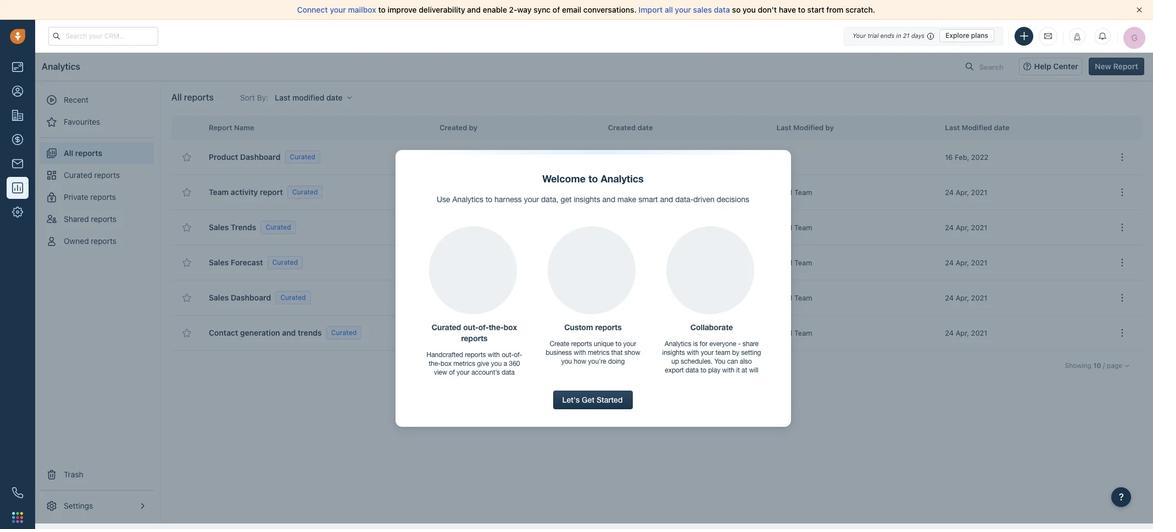 Task type: locate. For each thing, give the bounding box(es) containing it.
way
[[517, 5, 532, 14]]

connect your mailbox to improve deliverability and enable 2-way sync of email conversations. import all your sales data so you don't have to start from scratch.
[[297, 5, 875, 14]]

connect your mailbox link
[[297, 5, 378, 14]]

to right mailbox
[[378, 5, 386, 14]]

your trial ends in 21 days
[[853, 32, 925, 39]]

enable
[[483, 5, 507, 14]]

plans
[[971, 31, 988, 40]]

in
[[896, 32, 901, 39]]

1 horizontal spatial your
[[675, 5, 691, 14]]

1 your from the left
[[330, 5, 346, 14]]

0 horizontal spatial to
[[378, 5, 386, 14]]

21
[[903, 32, 910, 39]]

explore plans
[[946, 31, 988, 40]]

days
[[911, 32, 925, 39]]

to left start
[[798, 5, 805, 14]]

have
[[779, 5, 796, 14]]

you
[[743, 5, 756, 14]]

to
[[378, 5, 386, 14], [798, 5, 805, 14]]

Search your CRM... text field
[[48, 27, 158, 45]]

explore plans link
[[940, 29, 994, 42]]

import
[[639, 5, 663, 14]]

your left mailbox
[[330, 5, 346, 14]]

don't
[[758, 5, 777, 14]]

start
[[807, 5, 824, 14]]

sync
[[534, 5, 551, 14]]

phone image
[[12, 487, 23, 498]]

your right all on the top right
[[675, 5, 691, 14]]

improve
[[388, 5, 417, 14]]

your
[[330, 5, 346, 14], [675, 5, 691, 14]]

1 horizontal spatial to
[[798, 5, 805, 14]]

connect
[[297, 5, 328, 14]]

0 horizontal spatial your
[[330, 5, 346, 14]]



Task type: vqa. For each thing, say whether or not it's contained in the screenshot.
Subscription's Click to select
no



Task type: describe. For each thing, give the bounding box(es) containing it.
scratch.
[[846, 5, 875, 14]]

all
[[665, 5, 673, 14]]

explore
[[946, 31, 969, 40]]

email
[[562, 5, 581, 14]]

of
[[553, 5, 560, 14]]

and
[[467, 5, 481, 14]]

close image
[[1137, 7, 1142, 13]]

2-
[[509, 5, 517, 14]]

deliverability
[[419, 5, 465, 14]]

ends
[[880, 32, 894, 39]]

freshworks switcher image
[[12, 512, 23, 523]]

mailbox
[[348, 5, 376, 14]]

so
[[732, 5, 741, 14]]

conversations.
[[583, 5, 637, 14]]

what's new image
[[1073, 33, 1081, 40]]

data
[[714, 5, 730, 14]]

from
[[826, 5, 844, 14]]

2 to from the left
[[798, 5, 805, 14]]

trial
[[868, 32, 879, 39]]

sales
[[693, 5, 712, 14]]

phone element
[[7, 482, 29, 504]]

your
[[853, 32, 866, 39]]

send email image
[[1044, 31, 1052, 41]]

2 your from the left
[[675, 5, 691, 14]]

1 to from the left
[[378, 5, 386, 14]]

import all your sales data link
[[639, 5, 732, 14]]



